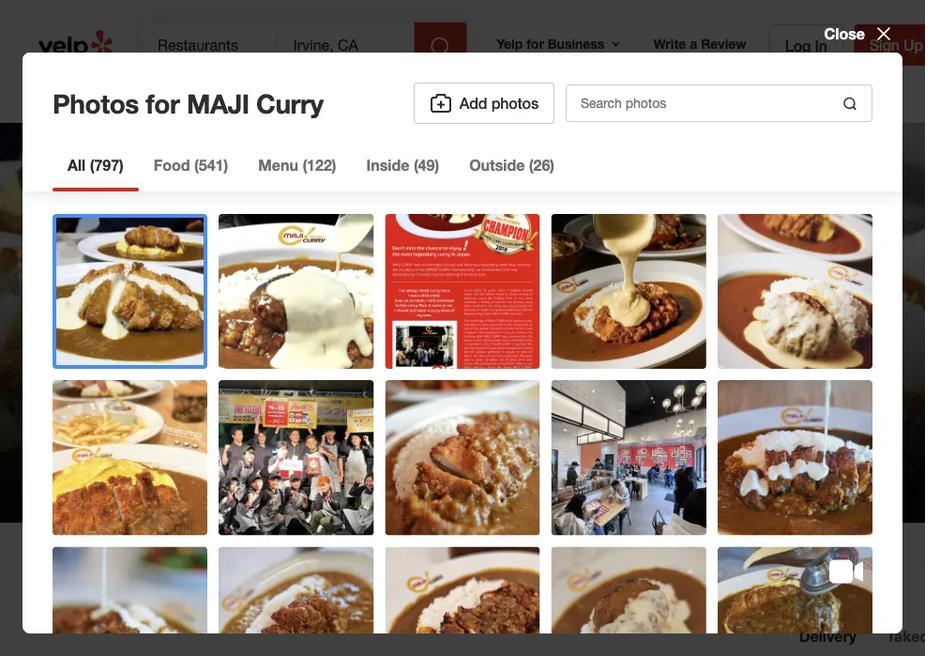 Task type: vqa. For each thing, say whether or not it's contained in the screenshot.
You have not added any friends to your list.
no



Task type: locate. For each thing, give the bounding box(es) containing it.
maji up "3.8 star rating" image
[[171, 272, 280, 326]]

search image
[[429, 36, 452, 58]]

0 vertical spatial tab list
[[53, 154, 570, 192]]

1 vertical spatial maji
[[171, 272, 280, 326]]

0 horizontal spatial ,
[[429, 381, 433, 399]]

photos for maji curry
[[53, 87, 324, 119]]

2 vertical spatial food
[[839, 578, 883, 601]]

add
[[460, 94, 488, 112], [246, 572, 274, 590]]

1 vertical spatial tab list
[[785, 625, 926, 656]]

see for see all 810 photos
[[710, 455, 736, 472]]

write right 24 star v2 icon
[[83, 572, 118, 590]]

open
[[171, 434, 209, 452]]

2 24 chevron down v2 image from the left
[[515, 81, 538, 104]]

reviews)
[[406, 339, 465, 357]]

24 share v2 image
[[357, 570, 380, 593]]

-
[[287, 434, 293, 452]]

24 add v2 image
[[569, 570, 591, 593]]

auto services
[[430, 85, 512, 100]]

close
[[825, 25, 866, 42]]

more link
[[553, 68, 639, 122]]

24 chevron down v2 image inside restaurants link
[[232, 81, 255, 104]]

search image
[[843, 96, 858, 111]]

curry down the 3.8 (502 reviews)
[[389, 381, 429, 399]]

24 chevron down v2 image right restaurants
[[232, 81, 255, 104]]

all
[[740, 455, 755, 472]]

auto
[[430, 85, 458, 100]]

1 horizontal spatial services
[[461, 85, 512, 100]]

add right auto
[[460, 94, 488, 112]]

see inside see hours link
[[382, 437, 402, 450]]

1 horizontal spatial 24 chevron down v2 image
[[515, 81, 538, 104]]

food
[[154, 156, 190, 174], [601, 381, 637, 399], [839, 578, 883, 601]]

order
[[785, 578, 834, 601]]

0 horizontal spatial services
[[324, 85, 374, 100]]

maji up (541)
[[187, 87, 250, 119]]

0 horizontal spatial write
[[83, 572, 118, 590]]

a left 'review'
[[690, 36, 698, 51]]

0 vertical spatial curry
[[256, 87, 324, 119]]

1 vertical spatial for
[[146, 87, 180, 119]]

home services
[[285, 85, 374, 100]]

outside
[[470, 156, 525, 174]]

fusion
[[481, 381, 529, 399]]

0 vertical spatial write
[[654, 36, 687, 51]]

inside (49)
[[367, 156, 440, 174]]

3.8 star rating image
[[171, 333, 336, 363]]

0 vertical spatial add
[[460, 94, 488, 112]]

1 , from the left
[[429, 381, 433, 399]]

1 horizontal spatial a
[[690, 36, 698, 51]]

1 horizontal spatial tab list
[[785, 625, 926, 656]]

business
[[294, 465, 350, 480]]

0 horizontal spatial 24 chevron down v2 image
[[232, 81, 255, 104]]

None search field
[[143, 23, 471, 68]]

next image
[[877, 308, 900, 330]]

1 vertical spatial write
[[83, 572, 118, 590]]

add for add photos
[[460, 94, 488, 112]]

2 services from the left
[[461, 85, 512, 100]]

add photo
[[246, 572, 318, 590]]

16 claim filled v2 image
[[171, 382, 186, 397]]

yelp for business button
[[490, 27, 631, 61]]

(502
[[373, 339, 402, 357]]

24 chevron down v2 image
[[232, 81, 255, 104], [515, 81, 538, 104]]

curry
[[256, 87, 324, 119], [292, 272, 408, 326], [389, 381, 429, 399]]

0 vertical spatial food
[[154, 156, 190, 174]]

services right home
[[324, 85, 374, 100]]

food (541)
[[154, 156, 228, 174]]

for inside button
[[527, 36, 545, 51]]

order food
[[785, 578, 883, 601]]

see
[[382, 437, 402, 450], [710, 455, 736, 472]]

tab list
[[53, 154, 570, 192], [785, 625, 926, 656]]

, left asian
[[429, 381, 433, 399]]

24 chevron down v2 image inside auto services link
[[515, 81, 538, 104]]

claimed
[[190, 381, 249, 399]]

1 horizontal spatial photos
[[788, 455, 835, 472]]

add right 24 camera v2 'icon'
[[246, 572, 274, 590]]

delivery
[[800, 628, 857, 646]]

1 vertical spatial food
[[601, 381, 637, 399]]

in
[[816, 37, 828, 54]]

sign up
[[870, 36, 924, 54]]

maji
[[187, 87, 250, 119], [171, 272, 280, 326]]

1 vertical spatial photos
[[788, 455, 835, 472]]

food left (541)
[[154, 156, 190, 174]]

see inside see all 810 photos link
[[710, 455, 736, 472]]

1 horizontal spatial food
[[601, 381, 637, 399]]

0 vertical spatial for
[[527, 36, 545, 51]]

services inside home services link
[[324, 85, 374, 100]]

verified by the business 2 weeks ago
[[201, 465, 432, 480]]

0 vertical spatial maji
[[187, 87, 250, 119]]

2 , from the left
[[529, 381, 533, 399]]

0 vertical spatial a
[[690, 36, 698, 51]]

outside (26)
[[470, 156, 555, 174]]

1 vertical spatial a
[[122, 572, 130, 590]]

a left review
[[122, 572, 130, 590]]

review
[[702, 36, 747, 51]]

curry up 3.8
[[292, 272, 408, 326]]

share button
[[341, 561, 442, 602]]

see hours link
[[374, 433, 445, 455]]

see for see hours
[[382, 437, 402, 450]]

curry up menu (122)
[[256, 87, 324, 119]]

tab list down order food in the right bottom of the page
[[785, 625, 926, 656]]

0 horizontal spatial a
[[122, 572, 130, 590]]

1 vertical spatial add
[[246, 572, 274, 590]]

0 horizontal spatial for
[[146, 87, 180, 119]]

(502 reviews) link
[[373, 339, 465, 357]]

write for write a review
[[654, 36, 687, 51]]

0 horizontal spatial photos
[[492, 94, 539, 112]]

24 camera v2 image
[[216, 570, 239, 593]]

0 horizontal spatial add
[[246, 572, 274, 590]]

2 horizontal spatial food
[[839, 578, 883, 601]]

1 horizontal spatial see
[[710, 455, 736, 472]]

services for auto services
[[461, 85, 512, 100]]

inside
[[367, 156, 410, 174]]

0 vertical spatial photos
[[492, 94, 539, 112]]

24 chevron down v2 image down yelp
[[515, 81, 538, 104]]

curry for maji
[[292, 272, 408, 326]]

1 horizontal spatial for
[[527, 36, 545, 51]]

services inside auto services link
[[461, 85, 512, 100]]

1 vertical spatial curry
[[292, 272, 408, 326]]

services right auto
[[461, 85, 512, 100]]

tab list down home
[[53, 154, 570, 192]]

share
[[387, 572, 426, 590]]

,
[[429, 381, 433, 399], [529, 381, 533, 399]]

1 horizontal spatial add
[[460, 94, 488, 112]]

810
[[759, 455, 784, 472]]

home services link
[[270, 68, 415, 122]]

24 star v2 image
[[53, 570, 75, 593]]

1 services from the left
[[324, 85, 374, 100]]

for
[[527, 36, 545, 51], [146, 87, 180, 119]]

2 vertical spatial curry
[[389, 381, 429, 399]]

write right '16 chevron down v2' "icon"
[[654, 36, 687, 51]]

for right yelp
[[527, 36, 545, 51]]

1 horizontal spatial ,
[[529, 381, 533, 399]]

food right "order"
[[839, 578, 883, 601]]

0 horizontal spatial food
[[154, 156, 190, 174]]

see left hours
[[382, 437, 402, 450]]

1 vertical spatial see
[[710, 455, 736, 472]]

0 horizontal spatial see
[[382, 437, 402, 450]]

photos
[[492, 94, 539, 112], [788, 455, 835, 472]]

1 horizontal spatial write
[[654, 36, 687, 51]]

am
[[259, 434, 283, 452]]

log
[[786, 37, 812, 54]]

for right photos
[[146, 87, 180, 119]]

write a review link
[[38, 561, 193, 602]]

see left all
[[710, 455, 736, 472]]

all
[[68, 156, 86, 174]]

photo of maji curry - irvine, ca, us. handmade hamburger steak with plenty of cheese fondue sauce.
 
 グランプリカレー
 神田カレーグランプリで優勝したカレー。 image
[[333, 123, 926, 523]]

menu (122)
[[258, 156, 337, 174]]

$$
[[274, 381, 291, 399]]

services
[[324, 85, 374, 100], [461, 85, 512, 100]]

curry inside japanese curry , asian fusion , comfort food edit
[[389, 381, 429, 399]]

(541)
[[194, 156, 228, 174]]

(49)
[[414, 156, 440, 174]]

0 horizontal spatial tab list
[[53, 154, 570, 192]]

1 24 chevron down v2 image from the left
[[232, 81, 255, 104]]

0 vertical spatial see
[[382, 437, 402, 450]]

food right 'comfort'
[[601, 381, 637, 399]]

, left 'comfort'
[[529, 381, 533, 399]]



Task type: describe. For each thing, give the bounding box(es) containing it.
home
[[285, 85, 320, 100]]

save button
[[450, 561, 545, 602]]

verified
[[201, 465, 248, 480]]

see all 810 photos
[[710, 455, 835, 472]]

business
[[548, 36, 605, 51]]

a for review
[[690, 36, 698, 51]]

updates from this business element
[[38, 632, 739, 656]]

restaurants link
[[143, 68, 270, 122]]

photo
[[278, 572, 318, 590]]

yelp
[[497, 36, 523, 51]]

by
[[252, 465, 267, 480]]

asian fusion link
[[437, 381, 529, 399]]

up
[[904, 36, 924, 54]]

edit
[[179, 405, 200, 418]]

(797)
[[90, 156, 124, 174]]

write a review link
[[646, 27, 755, 61]]

3.8
[[347, 339, 368, 357]]

business categories element
[[143, 68, 926, 122]]

sign up link
[[855, 24, 926, 66]]

ago
[[408, 465, 432, 480]]

24 add photo v2 image
[[430, 92, 452, 115]]

log in
[[786, 37, 828, 54]]

auto services link
[[415, 68, 553, 122]]

hours
[[406, 437, 436, 450]]

2
[[353, 465, 361, 480]]

add photos
[[460, 94, 539, 112]]

follow
[[599, 572, 643, 590]]

16 chevron down v2 image
[[609, 36, 624, 51]]

write a review
[[83, 572, 178, 590]]

maji curry
[[171, 272, 408, 326]]

comfort food link
[[537, 381, 637, 399]]

(26)
[[529, 156, 555, 174]]

photos
[[53, 87, 139, 119]]

log in link
[[770, 24, 844, 66]]

weeks
[[364, 465, 405, 480]]

24 chevron down v2 image
[[602, 81, 624, 104]]

open 11:00 am - 10:00 pm
[[171, 434, 362, 452]]

services for home services
[[324, 85, 374, 100]]

japanese curry , asian fusion , comfort food edit
[[179, 381, 637, 418]]

close button
[[825, 23, 896, 45]]

comfort
[[537, 381, 596, 399]]

add photo link
[[200, 561, 334, 602]]

food inside japanese curry , asian fusion , comfort food edit
[[601, 381, 637, 399]]

follow button
[[553, 561, 659, 602]]

see hours
[[382, 437, 436, 450]]

a for review
[[122, 572, 130, 590]]

more
[[568, 85, 598, 100]]

for for photos
[[146, 87, 180, 119]]

24 close v2 image
[[873, 23, 896, 45]]

japanese
[[316, 381, 385, 399]]

food inside tab list
[[154, 156, 190, 174]]

add photos link
[[414, 83, 555, 124]]

24 chevron down v2 image for auto services
[[515, 81, 538, 104]]

restaurants
[[158, 85, 228, 100]]

save
[[496, 572, 529, 590]]

24 chevron down v2 image for restaurants
[[232, 81, 255, 104]]

photo of maji curry - irvine, ca, us. hand breaded japanese pork cutlet curry (tonkatsu) curry rice, cheese fondue, oemelet / omurice image
[[0, 123, 333, 523]]

for for yelp
[[527, 36, 545, 51]]

menu
[[258, 156, 299, 174]]

10:00
[[297, 434, 335, 452]]

asian
[[437, 381, 477, 399]]

Search photos text field
[[566, 85, 873, 122]]

japanese curry link
[[316, 381, 429, 399]]

tab list containing all (797)
[[53, 154, 570, 192]]

add for add photo
[[246, 572, 274, 590]]

11:00
[[217, 434, 254, 452]]

tab list containing delivery
[[785, 625, 926, 656]]

takeo
[[887, 628, 926, 646]]

sign
[[870, 36, 900, 54]]

write a review
[[654, 36, 747, 51]]

pm
[[339, 434, 362, 452]]

(122)
[[303, 156, 337, 174]]

write for write a review
[[83, 572, 118, 590]]

3.8 (502 reviews)
[[347, 339, 465, 357]]

curry for japanese
[[389, 381, 429, 399]]

all (797)
[[68, 156, 124, 174]]

previous image
[[26, 308, 49, 330]]

see all 810 photos link
[[679, 440, 866, 486]]

edit button
[[171, 401, 209, 424]]

yelp for business
[[497, 36, 605, 51]]

24 save outline v2 image
[[466, 570, 488, 593]]

the
[[270, 465, 290, 480]]



